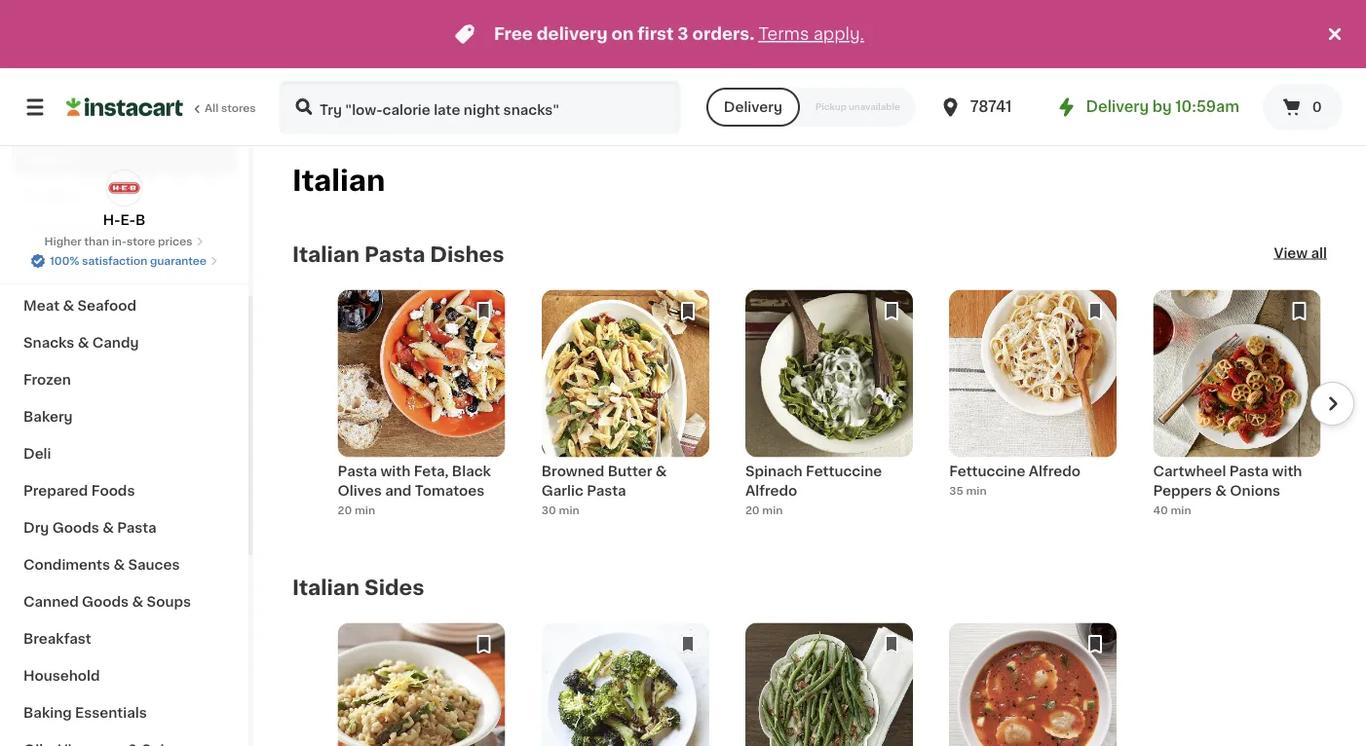 Task type: locate. For each thing, give the bounding box(es) containing it.
goods for dry
[[52, 521, 99, 535]]

None search field
[[279, 80, 681, 134]]

peppers
[[1153, 484, 1212, 497]]

goods
[[52, 521, 99, 535], [82, 595, 129, 609]]

3 italian from the top
[[292, 578, 360, 598]]

Search field
[[281, 82, 679, 133]]

1 vertical spatial alfredo
[[746, 484, 797, 497]]

& right meat
[[63, 299, 74, 313]]

seafood
[[78, 299, 136, 313]]

pasta up "olives"
[[338, 464, 377, 478]]

italian for italian pasta dishes
[[292, 245, 360, 265]]

spinach fettuccine alfredo
[[746, 464, 882, 497]]

min for fettuccine alfredo
[[966, 485, 987, 496]]

20
[[338, 505, 352, 516], [746, 505, 760, 516]]

1 fettuccine from the left
[[806, 464, 882, 478]]

essentials
[[75, 707, 147, 720]]

prepared
[[23, 484, 88, 498]]

30 min
[[542, 505, 580, 516]]

h-e-b link
[[103, 170, 146, 230]]

recipe card group containing pasta with feta, black olives and tomatoes
[[338, 290, 505, 530]]

delivery inside button
[[724, 100, 783, 114]]

1 horizontal spatial 20
[[746, 505, 760, 516]]

100% satisfaction guarantee
[[50, 256, 207, 267]]

1 horizontal spatial alfredo
[[1029, 464, 1081, 478]]

orders.
[[693, 26, 755, 42]]

min down spinach
[[762, 505, 783, 516]]

with up and
[[380, 464, 411, 478]]

pasta down butter
[[587, 484, 626, 497]]

terms apply. link
[[759, 26, 865, 42]]

min down "olives"
[[355, 505, 375, 516]]

0 vertical spatial italian
[[292, 167, 385, 194]]

0 horizontal spatial with
[[380, 464, 411, 478]]

min right 35
[[966, 485, 987, 496]]

pasta up onions
[[1230, 464, 1269, 478]]

& inside cartwheel pasta with peppers & onions
[[1216, 484, 1227, 497]]

min right '30'
[[559, 505, 580, 516]]

all
[[1311, 246, 1327, 260]]

20 min down spinach
[[746, 505, 783, 516]]

35
[[949, 485, 964, 496]]

min down peppers
[[1171, 505, 1192, 516]]

alfredo
[[1029, 464, 1081, 478], [746, 484, 797, 497]]

tomatoes
[[415, 484, 485, 497]]

min
[[966, 485, 987, 496], [355, 505, 375, 516], [559, 505, 580, 516], [762, 505, 783, 516], [1171, 505, 1192, 516]]

20 min for pasta with feta, black olives and tomatoes
[[338, 505, 375, 516]]

2 20 from the left
[[746, 505, 760, 516]]

canned goods & soups
[[23, 595, 191, 609]]

recipe card group containing browned butter & garlic pasta
[[542, 290, 709, 530]]

higher
[[44, 236, 82, 247]]

beverages link
[[12, 250, 237, 288]]

fettuccine
[[806, 464, 882, 478], [949, 464, 1026, 478]]

0 horizontal spatial delivery
[[724, 100, 783, 114]]

20 down "olives"
[[338, 505, 352, 516]]

35 min
[[949, 485, 987, 496]]

1 vertical spatial goods
[[82, 595, 129, 609]]

pasta
[[364, 245, 425, 265], [338, 464, 377, 478], [1230, 464, 1269, 478], [587, 484, 626, 497], [117, 521, 157, 535]]

1 horizontal spatial fettuccine
[[949, 464, 1026, 478]]

free delivery on first 3 orders. terms apply.
[[494, 26, 865, 42]]

delivery inside 'link'
[[1086, 100, 1149, 114]]

italian sides
[[292, 578, 424, 598]]

1 20 min from the left
[[338, 505, 375, 516]]

1 vertical spatial italian
[[292, 245, 360, 265]]

1 20 from the left
[[338, 505, 352, 516]]

1 horizontal spatial delivery
[[1086, 100, 1149, 114]]

deli link
[[12, 436, 237, 473]]

goods inside canned goods & soups link
[[82, 595, 129, 609]]

snacks
[[23, 336, 74, 350]]

40
[[1153, 505, 1168, 516]]

apply.
[[814, 26, 865, 42]]

goods down condiments & sauces at the left of page
[[82, 595, 129, 609]]

0 horizontal spatial fettuccine
[[806, 464, 882, 478]]

delivery down 'orders.'
[[724, 100, 783, 114]]

3
[[678, 26, 689, 42]]

all
[[205, 103, 219, 114]]

baking
[[23, 707, 72, 720]]

italian
[[292, 167, 385, 194], [292, 245, 360, 265], [292, 578, 360, 598]]

with inside pasta with feta, black olives and tomatoes
[[380, 464, 411, 478]]

on
[[612, 26, 634, 42]]

20 min
[[338, 505, 375, 516], [746, 505, 783, 516]]

2 with from the left
[[1272, 464, 1302, 478]]

sauces
[[128, 558, 180, 572]]

1 horizontal spatial 20 min
[[746, 505, 783, 516]]

delivery
[[1086, 100, 1149, 114], [724, 100, 783, 114]]

0
[[1313, 100, 1322, 114]]

2 vertical spatial italian
[[292, 578, 360, 598]]

0 horizontal spatial 20
[[338, 505, 352, 516]]

min for spinach fettuccine alfredo
[[762, 505, 783, 516]]

delivery by 10:59am
[[1086, 100, 1240, 114]]

breakfast link
[[12, 621, 237, 658]]

fettuccine up 35 min
[[949, 464, 1026, 478]]

goods for canned
[[82, 595, 129, 609]]

goods down prepared foods
[[52, 521, 99, 535]]

h-e-b logo image
[[106, 170, 143, 207]]

78741
[[970, 100, 1012, 114]]

cartwheel pasta with peppers & onions
[[1153, 464, 1302, 497]]

delivery button
[[706, 88, 800, 127]]

& left candy
[[78, 336, 89, 350]]

0 horizontal spatial 20 min
[[338, 505, 375, 516]]

& down foods
[[102, 521, 114, 535]]

dishes
[[430, 245, 504, 265]]

bakery link
[[12, 399, 237, 436]]

20 min for spinach fettuccine alfredo
[[746, 505, 783, 516]]

candy
[[92, 336, 139, 350]]

1 with from the left
[[380, 464, 411, 478]]

h-
[[103, 213, 120, 227]]

20 down spinach
[[746, 505, 760, 516]]

20 for spinach fettuccine alfredo
[[746, 505, 760, 516]]

bakery
[[23, 410, 73, 424]]

meat & seafood link
[[12, 288, 237, 325]]

pasta inside browned butter & garlic pasta
[[587, 484, 626, 497]]

&
[[65, 225, 76, 239], [63, 299, 74, 313], [78, 336, 89, 350], [656, 464, 667, 478], [1216, 484, 1227, 497], [102, 521, 114, 535], [113, 558, 125, 572], [132, 595, 143, 609]]

dry
[[23, 521, 49, 535]]

household link
[[12, 658, 237, 695]]

fettuccine right spinach
[[806, 464, 882, 478]]

delivery for delivery
[[724, 100, 783, 114]]

store
[[127, 236, 155, 247]]

min for cartwheel pasta with peppers & onions
[[1171, 505, 1192, 516]]

0 horizontal spatial alfredo
[[746, 484, 797, 497]]

recipes
[[23, 151, 81, 165]]

service type group
[[706, 88, 916, 127]]

view all link
[[1274, 243, 1327, 266]]

dairy
[[23, 225, 61, 239]]

20 min down "olives"
[[338, 505, 375, 516]]

& left eggs
[[65, 225, 76, 239]]

2 20 min from the left
[[746, 505, 783, 516]]

and
[[385, 484, 412, 497]]

& left soups
[[132, 595, 143, 609]]

black
[[452, 464, 491, 478]]

& right butter
[[656, 464, 667, 478]]

produce
[[23, 188, 83, 202]]

1 italian from the top
[[292, 167, 385, 194]]

recipe card group containing cartwheel pasta with peppers & onions
[[1153, 290, 1321, 530]]

2 italian from the top
[[292, 245, 360, 265]]

1 horizontal spatial with
[[1272, 464, 1302, 478]]

with
[[380, 464, 411, 478], [1272, 464, 1302, 478]]

all stores
[[205, 103, 256, 114]]

canned goods & soups link
[[12, 584, 237, 621]]

with up onions
[[1272, 464, 1302, 478]]

0 vertical spatial goods
[[52, 521, 99, 535]]

& inside browned butter & garlic pasta
[[656, 464, 667, 478]]

40 min
[[1153, 505, 1192, 516]]

snacks & candy link
[[12, 325, 237, 362]]

browned butter & garlic pasta
[[542, 464, 667, 497]]

delivery left by
[[1086, 100, 1149, 114]]

2 fettuccine from the left
[[949, 464, 1026, 478]]

& left onions
[[1216, 484, 1227, 497]]

produce link
[[12, 176, 237, 213]]

recipe card group
[[338, 290, 505, 530], [542, 290, 709, 530], [746, 290, 913, 530], [949, 290, 1117, 530], [1153, 290, 1321, 530], [338, 623, 505, 747], [542, 623, 709, 747], [746, 623, 913, 747], [949, 623, 1117, 747]]

goods inside dry goods & pasta link
[[52, 521, 99, 535]]



Task type: vqa. For each thing, say whether or not it's contained in the screenshot.
Product group containing 6
no



Task type: describe. For each thing, give the bounding box(es) containing it.
fettuccine alfredo
[[949, 464, 1081, 478]]

frozen
[[23, 373, 71, 387]]

limited time offer region
[[0, 0, 1324, 68]]

meat
[[23, 299, 59, 313]]

recipe card group containing fettuccine alfredo
[[949, 290, 1117, 530]]

view
[[1274, 246, 1308, 260]]

delivery by 10:59am link
[[1055, 96, 1240, 119]]

canned
[[23, 595, 79, 609]]

free
[[494, 26, 533, 42]]

0 button
[[1263, 84, 1343, 131]]

higher than in-store prices link
[[44, 234, 204, 250]]

condiments & sauces
[[23, 558, 180, 572]]

italian for italian
[[292, 167, 385, 194]]

h-e-b
[[103, 213, 146, 227]]

recipe card group containing spinach fettuccine alfredo
[[746, 290, 913, 530]]

all stores link
[[66, 80, 257, 134]]

0 vertical spatial alfredo
[[1029, 464, 1081, 478]]

foods
[[91, 484, 135, 498]]

100% satisfaction guarantee button
[[30, 250, 218, 269]]

italian for italian sides
[[292, 578, 360, 598]]

than
[[84, 236, 109, 247]]

pasta with feta, black olives and tomatoes
[[338, 464, 491, 497]]

dry goods & pasta link
[[12, 510, 237, 547]]

prepared foods
[[23, 484, 135, 498]]

deli
[[23, 447, 51, 461]]

beverages
[[23, 262, 98, 276]]

snacks & candy
[[23, 336, 139, 350]]

delivery for delivery by 10:59am
[[1086, 100, 1149, 114]]

item carousel region
[[292, 290, 1355, 530]]

b
[[135, 213, 146, 227]]

soups
[[147, 595, 191, 609]]

eggs
[[79, 225, 114, 239]]

first
[[638, 26, 674, 42]]

household
[[23, 670, 100, 683]]

dry goods & pasta
[[23, 521, 157, 535]]

& inside "link"
[[65, 225, 76, 239]]

feta,
[[414, 464, 449, 478]]

prepared foods link
[[12, 473, 237, 510]]

garlic
[[542, 484, 584, 497]]

butter
[[608, 464, 652, 478]]

pasta left the dishes
[[364, 245, 425, 265]]

cartwheel
[[1153, 464, 1226, 478]]

pasta up condiments & sauces link
[[117, 521, 157, 535]]

fettuccine inside spinach fettuccine alfredo
[[806, 464, 882, 478]]

guarantee
[[150, 256, 207, 267]]

with inside cartwheel pasta with peppers & onions
[[1272, 464, 1302, 478]]

e-
[[120, 213, 135, 227]]

pasta inside cartwheel pasta with peppers & onions
[[1230, 464, 1269, 478]]

sides
[[364, 578, 424, 598]]

frozen link
[[12, 362, 237, 399]]

prices
[[158, 236, 192, 247]]

dairy & eggs
[[23, 225, 114, 239]]

onions
[[1230, 484, 1281, 497]]

100%
[[50, 256, 79, 267]]

browned
[[542, 464, 605, 478]]

italian pasta dishes
[[292, 245, 504, 265]]

meat & seafood
[[23, 299, 136, 313]]

delivery
[[537, 26, 608, 42]]

78741 button
[[939, 80, 1056, 134]]

recipes link
[[12, 139, 237, 176]]

view all
[[1274, 246, 1327, 260]]

30
[[542, 505, 556, 516]]

by
[[1153, 100, 1172, 114]]

dairy & eggs link
[[12, 213, 237, 250]]

min for pasta with feta, black olives and tomatoes
[[355, 505, 375, 516]]

min for browned butter & garlic pasta
[[559, 505, 580, 516]]

higher than in-store prices
[[44, 236, 192, 247]]

& left sauces
[[113, 558, 125, 572]]

terms
[[759, 26, 809, 42]]

baking essentials link
[[12, 695, 237, 732]]

pasta inside pasta with feta, black olives and tomatoes
[[338, 464, 377, 478]]

spinach
[[746, 464, 803, 478]]

olives
[[338, 484, 382, 497]]

stores
[[221, 103, 256, 114]]

condiments & sauces link
[[12, 547, 237, 584]]

breakfast
[[23, 633, 91, 646]]

20 for pasta with feta, black olives and tomatoes
[[338, 505, 352, 516]]

instacart logo image
[[66, 96, 183, 119]]

alfredo inside spinach fettuccine alfredo
[[746, 484, 797, 497]]



